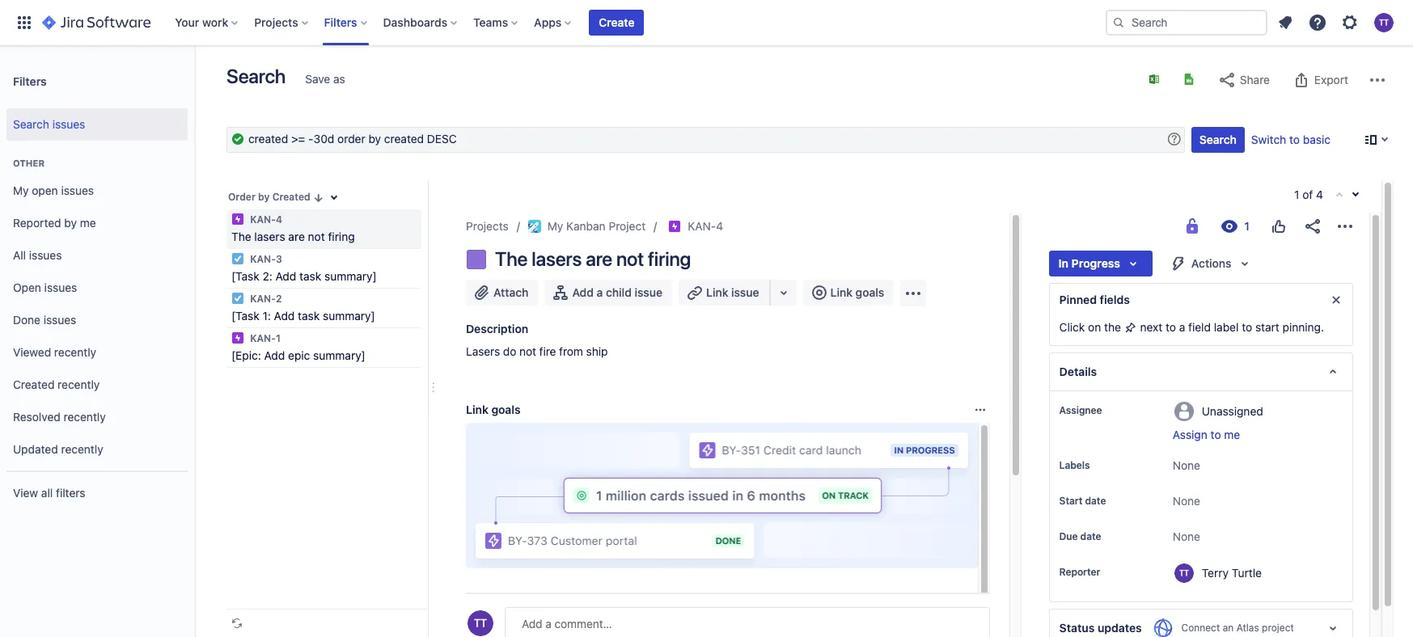 Task type: describe. For each thing, give the bounding box(es) containing it.
teams button
[[469, 10, 525, 36]]

fields
[[1100, 293, 1130, 307]]

order
[[228, 191, 256, 203]]

open in microsoft excel image
[[1148, 73, 1161, 86]]

help image
[[1309, 13, 1328, 32]]

project
[[609, 219, 646, 233]]

0 horizontal spatial kan-4
[[248, 214, 282, 226]]

sidebar navigation image
[[176, 65, 212, 97]]

dashboards
[[383, 15, 448, 29]]

recently for created recently
[[58, 378, 100, 391]]

other
[[13, 158, 45, 168]]

kan-2
[[248, 293, 282, 305]]

search button
[[1192, 127, 1245, 153]]

projects for projects link
[[466, 219, 509, 233]]

summary] for [task 1: add task summary]
[[323, 309, 375, 323]]

me for assign to me
[[1225, 428, 1241, 442]]

task for 2:
[[300, 269, 321, 283]]

2 horizontal spatial 4
[[1317, 188, 1324, 202]]

0 vertical spatial firing
[[328, 230, 355, 244]]

order by created
[[228, 191, 310, 203]]

connect an atlas project
[[1181, 622, 1294, 634]]

open issues link
[[6, 272, 188, 304]]

[task for [task 2: add task summary]
[[231, 269, 260, 283]]

my kanban project link
[[528, 217, 646, 236]]

a inside button
[[597, 286, 603, 299]]

status updates
[[1060, 621, 1142, 635]]

assign to me
[[1173, 428, 1241, 442]]

reporter
[[1060, 566, 1101, 579]]

viewed
[[13, 345, 51, 359]]

created recently link
[[6, 369, 188, 401]]

4 inside 'link'
[[716, 219, 724, 233]]

1 horizontal spatial a
[[1180, 320, 1186, 334]]

reported by me
[[13, 216, 96, 229]]

assignee
[[1060, 405, 1103, 417]]

projects for projects dropdown button
[[254, 15, 298, 29]]

link issue
[[706, 286, 760, 299]]

1 vertical spatial the
[[495, 248, 528, 270]]

my open issues
[[13, 183, 94, 197]]

link goals image
[[810, 283, 829, 303]]

to left start
[[1242, 320, 1253, 334]]

settings image
[[1341, 13, 1360, 32]]

issues for search issues
[[52, 117, 85, 131]]

0 horizontal spatial are
[[288, 230, 305, 244]]

status
[[1060, 621, 1095, 635]]

view
[[13, 486, 38, 500]]

assign
[[1173, 428, 1208, 442]]

small image
[[312, 192, 325, 205]]

an
[[1223, 622, 1234, 634]]

start
[[1256, 320, 1280, 334]]

[epic: add epic summary]
[[231, 349, 366, 363]]

2:
[[263, 269, 273, 283]]

search for the search button
[[1200, 133, 1237, 146]]

as
[[333, 72, 345, 86]]

add a child issue
[[573, 286, 663, 299]]

resolved recently link
[[6, 401, 188, 434]]

unassigned
[[1202, 404, 1264, 418]]

of
[[1303, 188, 1314, 202]]

1 horizontal spatial kan-4
[[688, 219, 724, 233]]

none for labels
[[1173, 459, 1201, 473]]

switch to basic
[[1252, 133, 1331, 146]]

date for start date
[[1086, 495, 1107, 507]]

search issues link
[[6, 108, 188, 141]]

search issues group
[[6, 104, 188, 146]]

projects button
[[249, 10, 315, 36]]

notifications image
[[1276, 13, 1296, 32]]

pinning.
[[1283, 320, 1325, 334]]

[epic:
[[231, 349, 261, 363]]

to for me
[[1211, 428, 1222, 442]]

lasers do not fire from ship
[[466, 345, 608, 358]]

ship
[[586, 345, 608, 358]]

export
[[1315, 73, 1349, 87]]

due date
[[1060, 531, 1102, 543]]

issues for done issues
[[44, 313, 76, 327]]

0 horizontal spatial the
[[231, 230, 251, 244]]

[task 2: add task summary]
[[231, 269, 377, 283]]

created recently
[[13, 378, 100, 391]]

add a child issue button
[[545, 280, 672, 306]]

viewed recently
[[13, 345, 96, 359]]

apps
[[534, 15, 562, 29]]

details element
[[1049, 353, 1354, 392]]

your profile and settings image
[[1375, 13, 1394, 32]]

1 horizontal spatial firing
[[648, 248, 691, 270]]

add right 1:
[[274, 309, 295, 323]]

my open issues link
[[6, 175, 188, 207]]

updated recently link
[[6, 434, 188, 466]]

appswitcher icon image
[[15, 13, 34, 32]]

goals inside button
[[856, 286, 885, 299]]

done issues
[[13, 313, 76, 327]]

epic
[[288, 349, 310, 363]]

0 vertical spatial the lasers are not firing
[[231, 230, 355, 244]]

details
[[1060, 365, 1097, 379]]

pinned
[[1060, 293, 1097, 307]]

my kanban project
[[548, 219, 646, 233]]

0 horizontal spatial link
[[466, 403, 489, 417]]

kan- for [epic: add epic summary]
[[250, 333, 276, 345]]

switch
[[1252, 133, 1287, 146]]

link issue button
[[679, 280, 771, 306]]

next
[[1141, 320, 1163, 334]]

apps button
[[529, 10, 578, 36]]

view all filters
[[13, 486, 85, 500]]

filters
[[56, 486, 85, 500]]

kan- for [task 2: add task summary]
[[250, 253, 276, 265]]

work
[[202, 15, 228, 29]]

[task 1: add task summary]
[[231, 309, 375, 323]]

0 horizontal spatial goals
[[492, 403, 521, 417]]

open in google sheets image
[[1183, 73, 1196, 86]]

kanban
[[567, 219, 606, 233]]

viewed recently link
[[6, 337, 188, 369]]

other group
[[6, 141, 188, 471]]

resolved
[[13, 410, 61, 424]]

link goals button
[[803, 280, 894, 306]]

share
[[1240, 73, 1271, 87]]

1 horizontal spatial are
[[586, 248, 613, 270]]

2
[[276, 293, 282, 305]]

recently for viewed recently
[[54, 345, 96, 359]]

start
[[1060, 495, 1083, 507]]

to for basic
[[1290, 133, 1300, 146]]

next to a field label to start pinning.
[[1138, 320, 1325, 334]]

export button
[[1284, 67, 1357, 93]]



Task type: vqa. For each thing, say whether or not it's contained in the screenshot.
the leftmost the your
no



Task type: locate. For each thing, give the bounding box(es) containing it.
basic
[[1304, 133, 1331, 146]]

recently down created recently link on the left bottom of the page
[[64, 410, 106, 424]]

0 vertical spatial link goals
[[831, 286, 885, 299]]

to inside button
[[1211, 428, 1222, 442]]

1 horizontal spatial 1
[[1295, 188, 1300, 202]]

jira software image
[[42, 13, 151, 32], [42, 13, 151, 32]]

0 horizontal spatial by
[[64, 216, 77, 229]]

create
[[599, 15, 635, 29]]

add down "kan-1"
[[264, 349, 285, 363]]

0 horizontal spatial link goals
[[466, 403, 521, 417]]

issue right child
[[635, 286, 663, 299]]

Add a comment… field
[[505, 608, 990, 638]]

[task for [task 1: add task summary]
[[231, 309, 260, 323]]

2 horizontal spatial link
[[831, 286, 853, 299]]

my for my open issues
[[13, 183, 29, 197]]

date
[[1086, 495, 1107, 507], [1081, 531, 1102, 543]]

recently for resolved recently
[[64, 410, 106, 424]]

kan-4 link
[[688, 217, 724, 236]]

0 vertical spatial filters
[[324, 15, 357, 29]]

none
[[1173, 459, 1201, 473], [1173, 494, 1201, 508], [1173, 530, 1201, 544]]

projects inside dropdown button
[[254, 15, 298, 29]]

2 none from the top
[[1173, 494, 1201, 508]]

issue left link web pages and more icon
[[732, 286, 760, 299]]

1 horizontal spatial projects
[[466, 219, 509, 233]]

task down [task 2: add task summary]
[[298, 309, 320, 323]]

attach
[[494, 286, 529, 299]]

open
[[13, 280, 41, 294]]

banner containing your work
[[0, 0, 1414, 45]]

1 horizontal spatial created
[[272, 191, 310, 203]]

to right next
[[1166, 320, 1177, 334]]

1 horizontal spatial my
[[548, 219, 564, 233]]

recently up the created recently in the left bottom of the page
[[54, 345, 96, 359]]

search left switch
[[1200, 133, 1237, 146]]

save
[[305, 72, 330, 86]]

search inside button
[[1200, 133, 1237, 146]]

by for reported
[[64, 216, 77, 229]]

not right do
[[520, 345, 536, 358]]

1:
[[263, 309, 271, 323]]

my right my kanban project image
[[548, 219, 564, 233]]

view all filters link
[[6, 477, 188, 510]]

me for reported by me
[[80, 216, 96, 229]]

0 horizontal spatial the lasers are not firing
[[231, 230, 355, 244]]

kan- left copy link to issue image
[[688, 219, 716, 233]]

search for search issues
[[13, 117, 49, 131]]

link for link goals button
[[831, 286, 853, 299]]

kan-4 down order by created
[[248, 214, 282, 226]]

1 vertical spatial filters
[[13, 74, 47, 88]]

are up [task 2: add task summary]
[[288, 230, 305, 244]]

issues for open issues
[[44, 280, 77, 294]]

date right due
[[1081, 531, 1102, 543]]

click
[[1060, 320, 1085, 334]]

epic image
[[669, 220, 682, 233]]

0 vertical spatial created
[[272, 191, 310, 203]]

0 horizontal spatial me
[[80, 216, 96, 229]]

[task left 2:
[[231, 269, 260, 283]]

to for a
[[1166, 320, 1177, 334]]

1 issue from the left
[[635, 286, 663, 299]]

add
[[276, 269, 296, 283], [573, 286, 594, 299], [274, 309, 295, 323], [264, 349, 285, 363]]

1 vertical spatial goals
[[492, 403, 521, 417]]

me down my open issues link at the top left of the page
[[80, 216, 96, 229]]

0 vertical spatial not
[[308, 230, 325, 244]]

my
[[13, 183, 29, 197], [548, 219, 564, 233]]

add inside button
[[573, 286, 594, 299]]

0 vertical spatial are
[[288, 230, 305, 244]]

create button
[[589, 10, 645, 36]]

0 vertical spatial goals
[[856, 286, 885, 299]]

0 vertical spatial [task
[[231, 269, 260, 283]]

0 horizontal spatial lasers
[[254, 230, 285, 244]]

None text field
[[227, 127, 1185, 153]]

4 right of
[[1317, 188, 1324, 202]]

task image
[[231, 252, 244, 265], [231, 292, 244, 305]]

search
[[227, 65, 286, 87], [13, 117, 49, 131], [1200, 133, 1237, 146]]

a left child
[[597, 286, 603, 299]]

task up [task 1: add task summary]
[[300, 269, 321, 283]]

created down viewed on the left of the page
[[13, 378, 55, 391]]

1 left of
[[1295, 188, 1300, 202]]

my left open
[[13, 183, 29, 197]]

1 vertical spatial [task
[[231, 309, 260, 323]]

2 epic image from the top
[[231, 332, 244, 345]]

0 horizontal spatial projects
[[254, 15, 298, 29]]

epic image
[[231, 213, 244, 226], [231, 332, 244, 345]]

labels
[[1060, 460, 1090, 472]]

updated recently
[[13, 442, 103, 456]]

search inside group
[[13, 117, 49, 131]]

1 vertical spatial lasers
[[532, 248, 582, 270]]

kan-4
[[248, 214, 282, 226], [688, 219, 724, 233]]

1 epic image from the top
[[231, 213, 244, 226]]

0 vertical spatial summary]
[[325, 269, 377, 283]]

0 horizontal spatial search
[[13, 117, 49, 131]]

save as
[[305, 72, 345, 86]]

4 down the order by created link at the left top of the page
[[276, 214, 282, 226]]

task image left kan-2
[[231, 292, 244, 305]]

1 vertical spatial the lasers are not firing
[[495, 248, 691, 270]]

by for order
[[258, 191, 270, 203]]

my for my kanban project
[[548, 219, 564, 233]]

the up attach
[[495, 248, 528, 270]]

0 vertical spatial epic image
[[231, 213, 244, 226]]

issues
[[52, 117, 85, 131], [61, 183, 94, 197], [29, 248, 62, 262], [44, 280, 77, 294], [44, 313, 76, 327]]

2 [task from the top
[[231, 309, 260, 323]]

not down project
[[617, 248, 644, 270]]

updated
[[13, 442, 58, 456]]

2 vertical spatial none
[[1173, 530, 1201, 544]]

save as button
[[297, 66, 353, 92]]

issues inside group
[[52, 117, 85, 131]]

0 horizontal spatial firing
[[328, 230, 355, 244]]

lasers
[[254, 230, 285, 244], [532, 248, 582, 270]]

me down unassigned
[[1225, 428, 1241, 442]]

1 vertical spatial by
[[64, 216, 77, 229]]

3 none from the top
[[1173, 530, 1201, 544]]

0 horizontal spatial issue
[[635, 286, 663, 299]]

0 vertical spatial a
[[597, 286, 603, 299]]

status updates element
[[1049, 609, 1354, 638]]

summary] for [task 2: add task summary]
[[325, 269, 377, 283]]

lasers
[[466, 345, 500, 358]]

1 vertical spatial a
[[1180, 320, 1186, 334]]

4
[[1317, 188, 1324, 202], [276, 214, 282, 226], [716, 219, 724, 233]]

2 horizontal spatial search
[[1200, 133, 1237, 146]]

hide message image
[[1327, 291, 1347, 310]]

1 horizontal spatial by
[[258, 191, 270, 203]]

2 vertical spatial not
[[520, 345, 536, 358]]

1 vertical spatial task image
[[231, 292, 244, 305]]

project
[[1262, 622, 1294, 634]]

kan-4 right epic icon
[[688, 219, 724, 233]]

link for link issue button in the top of the page
[[706, 286, 729, 299]]

projects link
[[466, 217, 509, 236]]

1 vertical spatial none
[[1173, 494, 1201, 508]]

a
[[597, 286, 603, 299], [1180, 320, 1186, 334]]

[task left 1:
[[231, 309, 260, 323]]

created
[[272, 191, 310, 203], [13, 378, 55, 391]]

summary]
[[325, 269, 377, 283], [323, 309, 375, 323], [313, 349, 366, 363]]

not available - this is the first issue image
[[1334, 189, 1347, 202]]

1
[[1295, 188, 1300, 202], [276, 333, 281, 345]]

filters up search issues
[[13, 74, 47, 88]]

share link
[[1210, 67, 1279, 93]]

issue
[[635, 286, 663, 299], [732, 286, 760, 299]]

order by created link
[[227, 187, 327, 206]]

0 vertical spatial the
[[231, 230, 251, 244]]

link goals
[[831, 286, 885, 299], [466, 403, 521, 417]]

all issues link
[[6, 240, 188, 272]]

goals down do
[[492, 403, 521, 417]]

1 up [epic: add epic summary] at the bottom left
[[276, 333, 281, 345]]

open
[[32, 183, 58, 197]]

fire
[[539, 345, 556, 358]]

issues inside "link"
[[29, 248, 62, 262]]

kan- inside 'link'
[[688, 219, 716, 233]]

1 horizontal spatial me
[[1225, 428, 1241, 442]]

0 horizontal spatial a
[[597, 286, 603, 299]]

epic image for [epic: add epic summary]
[[231, 332, 244, 345]]

0 vertical spatial lasers
[[254, 230, 285, 244]]

link goals right link goals image
[[831, 286, 885, 299]]

2 issue from the left
[[732, 286, 760, 299]]

my kanban project image
[[528, 220, 541, 233]]

0 vertical spatial 1
[[1295, 188, 1300, 202]]

1 horizontal spatial 4
[[716, 219, 724, 233]]

the up kan-3
[[231, 230, 251, 244]]

do
[[503, 345, 517, 358]]

recently down resolved recently link
[[61, 442, 103, 456]]

issues for all issues
[[29, 248, 62, 262]]

0 horizontal spatial 1
[[276, 333, 281, 345]]

by inside other group
[[64, 216, 77, 229]]

a left field
[[1180, 320, 1186, 334]]

add app image
[[904, 284, 924, 303]]

description
[[466, 322, 529, 336]]

not down small "icon"
[[308, 230, 325, 244]]

lasers down my kanban project image
[[532, 248, 582, 270]]

Search field
[[1106, 10, 1268, 36]]

1 none from the top
[[1173, 459, 1201, 473]]

0 vertical spatial projects
[[254, 15, 298, 29]]

task image for [task 2: add task summary]
[[231, 252, 244, 265]]

filters button
[[319, 10, 374, 36]]

from
[[559, 345, 583, 358]]

1 vertical spatial 1
[[276, 333, 281, 345]]

1 vertical spatial created
[[13, 378, 55, 391]]

kan-
[[250, 214, 276, 226], [688, 219, 716, 233], [250, 253, 276, 265], [250, 293, 276, 305], [250, 333, 276, 345]]

1 horizontal spatial link
[[706, 286, 729, 299]]

0 vertical spatial by
[[258, 191, 270, 203]]

none for due date
[[1173, 530, 1201, 544]]

me inside button
[[1225, 428, 1241, 442]]

1 horizontal spatial not
[[520, 345, 536, 358]]

firing
[[328, 230, 355, 244], [648, 248, 691, 270]]

summary] right epic
[[313, 349, 366, 363]]

by
[[258, 191, 270, 203], [64, 216, 77, 229]]

0 vertical spatial date
[[1086, 495, 1107, 507]]

banner
[[0, 0, 1414, 45]]

my inside other group
[[13, 183, 29, 197]]

kan- down order by created
[[250, 214, 276, 226]]

1 horizontal spatial search
[[227, 65, 286, 87]]

summary] up [task 1: add task summary]
[[325, 269, 377, 283]]

1 horizontal spatial goals
[[856, 286, 885, 299]]

add down 3
[[276, 269, 296, 283]]

0 vertical spatial none
[[1173, 459, 1201, 473]]

0 horizontal spatial created
[[13, 378, 55, 391]]

summary] down [task 2: add task summary]
[[323, 309, 375, 323]]

0 vertical spatial search
[[227, 65, 286, 87]]

kan- up 2:
[[250, 253, 276, 265]]

the
[[1105, 320, 1122, 334]]

reported by me link
[[6, 207, 188, 240]]

me inside other group
[[80, 216, 96, 229]]

none for start date
[[1173, 494, 1201, 508]]

assign to me button
[[1173, 427, 1337, 443]]

all
[[13, 248, 26, 262]]

lasers up kan-3
[[254, 230, 285, 244]]

by right order
[[258, 191, 270, 203]]

issue inside button
[[732, 286, 760, 299]]

task for 1:
[[298, 309, 320, 323]]

1 task image from the top
[[231, 252, 244, 265]]

resolved recently
[[13, 410, 106, 424]]

1 vertical spatial are
[[586, 248, 613, 270]]

me
[[80, 216, 96, 229], [1225, 428, 1241, 442]]

epic image for the lasers are not firing
[[231, 213, 244, 226]]

to
[[1290, 133, 1300, 146], [1166, 320, 1177, 334], [1242, 320, 1253, 334], [1211, 428, 1222, 442]]

are down my kanban project
[[586, 248, 613, 270]]

filters inside dropdown button
[[324, 15, 357, 29]]

0 horizontal spatial 4
[[276, 214, 282, 226]]

goals
[[856, 286, 885, 299], [492, 403, 521, 417]]

link down the lasers
[[466, 403, 489, 417]]

2 vertical spatial summary]
[[313, 349, 366, 363]]

1 vertical spatial summary]
[[323, 309, 375, 323]]

field
[[1189, 320, 1211, 334]]

recently down viewed recently link
[[58, 378, 100, 391]]

link inside button
[[831, 286, 853, 299]]

0 vertical spatial me
[[80, 216, 96, 229]]

1 vertical spatial not
[[617, 248, 644, 270]]

link right link goals image
[[831, 286, 853, 299]]

1 horizontal spatial the
[[495, 248, 528, 270]]

2 task image from the top
[[231, 292, 244, 305]]

kan- down 1:
[[250, 333, 276, 345]]

link inside button
[[706, 286, 729, 299]]

epic image down order
[[231, 213, 244, 226]]

epic image up [epic:
[[231, 332, 244, 345]]

[task
[[231, 269, 260, 283], [231, 309, 260, 323]]

copy link to issue image
[[720, 219, 733, 232]]

date for due date
[[1081, 531, 1102, 543]]

task image for [task 1: add task summary]
[[231, 292, 244, 305]]

search image
[[1113, 16, 1126, 29]]

kan- for [task 1: add task summary]
[[250, 293, 276, 305]]

primary element
[[10, 0, 1106, 45]]

1 horizontal spatial lasers
[[532, 248, 582, 270]]

goals left add app image
[[856, 286, 885, 299]]

dashboards button
[[378, 10, 464, 36]]

my inside "link"
[[548, 219, 564, 233]]

issue inside button
[[635, 286, 663, 299]]

0 horizontal spatial filters
[[13, 74, 47, 88]]

1 vertical spatial firing
[[648, 248, 691, 270]]

profile image of terry turtle image
[[468, 611, 494, 637]]

to left basic
[[1290, 133, 1300, 146]]

firing up [task 2: add task summary]
[[328, 230, 355, 244]]

1 horizontal spatial link goals
[[831, 286, 885, 299]]

link web pages and more image
[[774, 283, 793, 303]]

0 horizontal spatial my
[[13, 183, 29, 197]]

1 vertical spatial date
[[1081, 531, 1102, 543]]

teams
[[474, 15, 508, 29]]

0 vertical spatial task image
[[231, 252, 244, 265]]

1 vertical spatial me
[[1225, 428, 1241, 442]]

filters up as
[[324, 15, 357, 29]]

next issue 'kan-3' ( type 'j' ) image
[[1350, 189, 1363, 202]]

by right reported
[[64, 216, 77, 229]]

link goals down the lasers
[[466, 403, 521, 417]]

task image left kan-3
[[231, 252, 244, 265]]

open issues
[[13, 280, 77, 294]]

atlas
[[1236, 622, 1259, 634]]

recently for updated recently
[[61, 442, 103, 456]]

link goals inside button
[[831, 286, 885, 299]]

1 horizontal spatial the lasers are not firing
[[495, 248, 691, 270]]

projects right 'work'
[[254, 15, 298, 29]]

1 vertical spatial epic image
[[231, 332, 244, 345]]

1 vertical spatial link goals
[[466, 403, 521, 417]]

link left link web pages and more icon
[[706, 286, 729, 299]]

4 right epic icon
[[716, 219, 724, 233]]

1 vertical spatial task
[[298, 309, 320, 323]]

date right start
[[1086, 495, 1107, 507]]

attach button
[[466, 280, 539, 306]]

firing down epic icon
[[648, 248, 691, 270]]

0 vertical spatial my
[[13, 183, 29, 197]]

the lasers are not firing up 3
[[231, 230, 355, 244]]

created left small "icon"
[[272, 191, 310, 203]]

label
[[1214, 320, 1239, 334]]

done
[[13, 313, 40, 327]]

edit color, purple selected image
[[467, 250, 486, 269]]

connect
[[1181, 622, 1220, 634]]

kan-1
[[248, 333, 281, 345]]

click on the
[[1060, 320, 1125, 334]]

1 horizontal spatial issue
[[732, 286, 760, 299]]

kan- for the lasers are not firing
[[250, 214, 276, 226]]

0 vertical spatial task
[[300, 269, 321, 283]]

1 horizontal spatial filters
[[324, 15, 357, 29]]

1 [task from the top
[[231, 269, 260, 283]]

reported
[[13, 216, 61, 229]]

1 vertical spatial projects
[[466, 219, 509, 233]]

kan- up 1:
[[250, 293, 276, 305]]

1 vertical spatial search
[[13, 117, 49, 131]]

1 vertical spatial my
[[548, 219, 564, 233]]

start date
[[1060, 495, 1107, 507]]

to right assign
[[1211, 428, 1222, 442]]

on
[[1089, 320, 1102, 334]]

add left child
[[573, 286, 594, 299]]

2 vertical spatial search
[[1200, 133, 1237, 146]]

0 horizontal spatial not
[[308, 230, 325, 244]]

your
[[175, 15, 199, 29]]

search up other
[[13, 117, 49, 131]]

search down projects dropdown button
[[227, 65, 286, 87]]

projects up edit color, purple selected image
[[466, 219, 509, 233]]

2 horizontal spatial not
[[617, 248, 644, 270]]

the lasers are not firing down my kanban project "link"
[[495, 248, 691, 270]]

the
[[231, 230, 251, 244], [495, 248, 528, 270]]

created inside other group
[[13, 378, 55, 391]]



